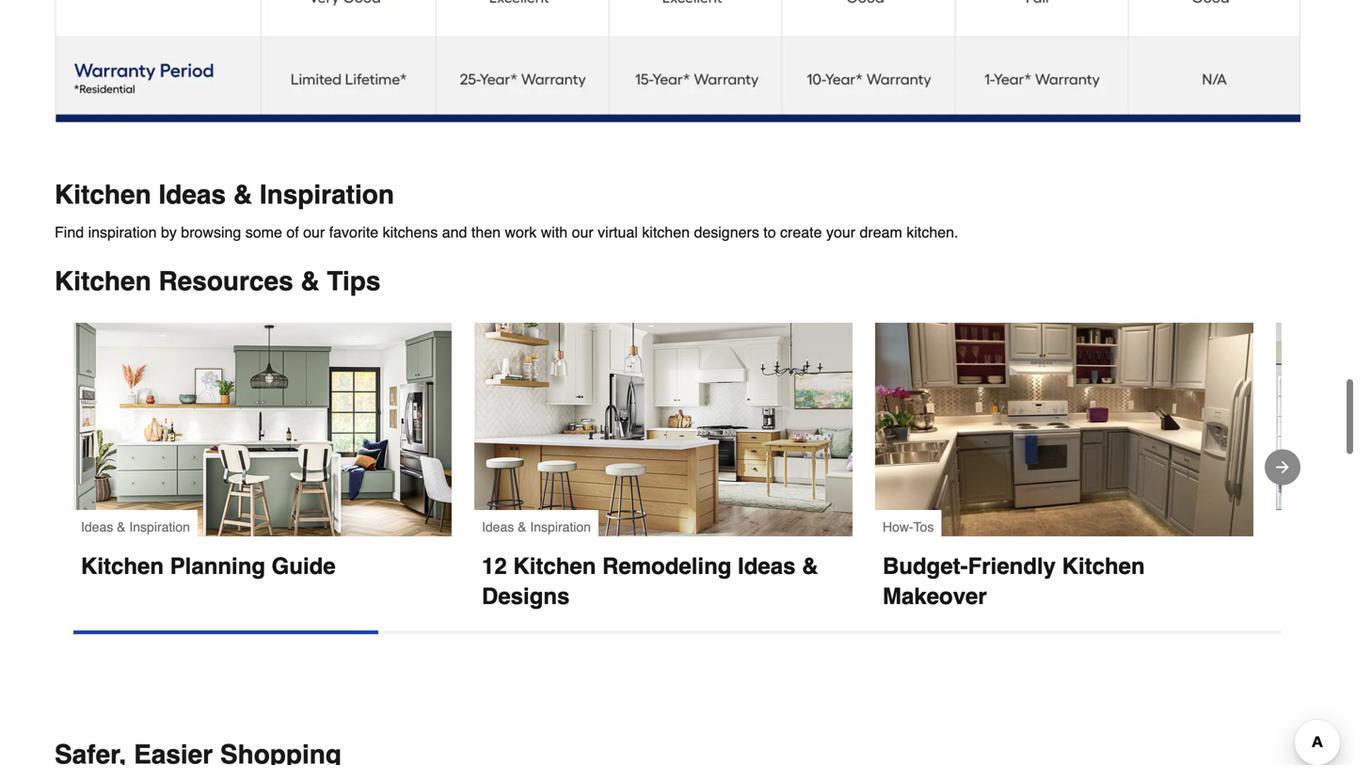 Task type: vqa. For each thing, say whether or not it's contained in the screenshot.
Kitchen in 12 KITCHEN REMODELING IDEAS & DESIGNS
yes



Task type: describe. For each thing, give the bounding box(es) containing it.
a white kitchen with white cabinets, stainless-steel appliances and a granite countertop. image
[[1277, 323, 1356, 536]]

arrow right image
[[1274, 458, 1293, 477]]

kitchen inside 12 kitchen remodeling ideas & designs
[[513, 553, 596, 579]]

some
[[245, 223, 282, 241]]

inspiration
[[88, 223, 157, 241]]

kitchen
[[642, 223, 690, 241]]

kitchen inside budget-friendly kitchen makeover
[[1063, 553, 1145, 579]]

and
[[442, 223, 467, 241]]

resources
[[159, 266, 293, 296]]

ideas & inspiration for kitchen
[[81, 520, 190, 535]]

favorite
[[329, 223, 379, 241]]

of
[[287, 223, 299, 241]]

tips
[[327, 266, 381, 296]]

dream
[[860, 223, 903, 241]]

a chart comparing different countertop materials. image
[[55, 0, 1301, 123]]

2 our from the left
[[572, 223, 594, 241]]

kitchen for kitchen ideas & inspiration
[[55, 180, 151, 210]]

a kitchen with sage green cabinets, wood herringbone floors and an open black pendant. image
[[73, 323, 452, 536]]

1 horizontal spatial inspiration
[[260, 180, 394, 210]]

inspiration for kitchen planning guide
[[129, 520, 190, 535]]

1 our from the left
[[303, 223, 325, 241]]

by
[[161, 223, 177, 241]]

makeover
[[883, 584, 987, 609]]

planning
[[170, 553, 265, 579]]

kitchen ideas & inspiration
[[55, 180, 394, 210]]

ideas & inspiration for 12
[[482, 520, 591, 535]]

virtual
[[598, 223, 638, 241]]

a video demonstrating several ideas for a budget kitchen update. image
[[876, 323, 1254, 536]]

12
[[482, 553, 507, 579]]

budget-
[[883, 553, 968, 579]]



Task type: locate. For each thing, give the bounding box(es) containing it.
2 horizontal spatial inspiration
[[530, 520, 591, 535]]

1 horizontal spatial ideas & inspiration
[[482, 520, 591, 535]]

with
[[541, 223, 568, 241]]

to
[[764, 223, 776, 241]]

&
[[233, 180, 252, 210], [301, 266, 320, 296], [117, 520, 126, 535], [518, 520, 527, 535], [802, 553, 818, 579]]

kitchen for kitchen planning guide
[[81, 553, 164, 579]]

your
[[827, 223, 856, 241]]

1 horizontal spatial our
[[572, 223, 594, 241]]

friendly
[[968, 553, 1056, 579]]

kitchen resources & tips
[[55, 266, 381, 296]]

our
[[303, 223, 325, 241], [572, 223, 594, 241]]

browsing
[[181, 223, 241, 241]]

kitchen for kitchen resources & tips
[[55, 266, 151, 296]]

inspiration up kitchen planning guide
[[129, 520, 190, 535]]

inspiration
[[260, 180, 394, 210], [129, 520, 190, 535], [530, 520, 591, 535]]

kitchen.
[[907, 223, 959, 241]]

find
[[55, 223, 84, 241]]

how-tos
[[883, 520, 934, 535]]

12 kitchen remodeling ideas & designs
[[482, 553, 825, 609]]

create
[[780, 223, 822, 241]]

kitchen planning guide
[[81, 553, 336, 579]]

tos
[[914, 520, 934, 535]]

ideas & inspiration up kitchen planning guide
[[81, 520, 190, 535]]

then
[[472, 223, 501, 241]]

our right the of
[[303, 223, 325, 241]]

ideas inside 12 kitchen remodeling ideas & designs
[[738, 553, 796, 579]]

remodeling
[[603, 553, 732, 579]]

find inspiration by browsing some of our favorite kitchens and then work with our virtual kitchen designers to create your dream kitchen.
[[55, 223, 959, 241]]

& inside 12 kitchen remodeling ideas & designs
[[802, 553, 818, 579]]

our right with
[[572, 223, 594, 241]]

ideas & inspiration up "12"
[[482, 520, 591, 535]]

how-
[[883, 520, 914, 535]]

a kitchen with white upper cabinets and light oak lower cabinets, tile backsplash and a banquette. image
[[474, 323, 853, 536]]

0 horizontal spatial ideas & inspiration
[[81, 520, 190, 535]]

2 ideas & inspiration from the left
[[482, 520, 591, 535]]

designers
[[694, 223, 760, 241]]

ideas & inspiration
[[81, 520, 190, 535], [482, 520, 591, 535]]

inspiration up designs
[[530, 520, 591, 535]]

scrollbar
[[73, 631, 378, 634]]

kitchen
[[55, 180, 151, 210], [55, 266, 151, 296], [81, 553, 164, 579], [513, 553, 596, 579], [1063, 553, 1145, 579]]

inspiration for 12 kitchen remodeling ideas & designs
[[530, 520, 591, 535]]

kitchens
[[383, 223, 438, 241]]

guide
[[272, 553, 336, 579]]

0 horizontal spatial our
[[303, 223, 325, 241]]

designs
[[482, 584, 570, 609]]

work
[[505, 223, 537, 241]]

1 ideas & inspiration from the left
[[81, 520, 190, 535]]

ideas
[[159, 180, 226, 210], [81, 520, 113, 535], [482, 520, 514, 535], [738, 553, 796, 579]]

inspiration up favorite
[[260, 180, 394, 210]]

0 horizontal spatial inspiration
[[129, 520, 190, 535]]

budget-friendly kitchen makeover
[[883, 553, 1152, 609]]



